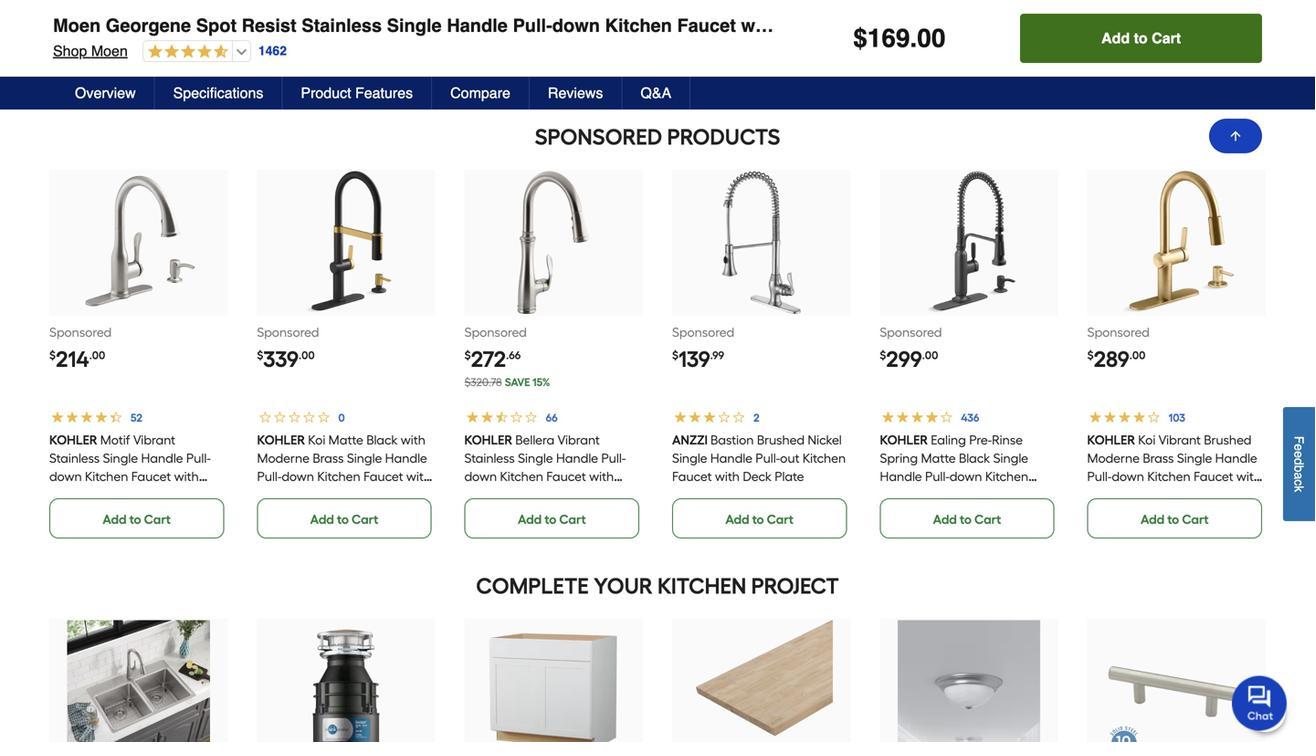 Task type: describe. For each thing, give the bounding box(es) containing it.
kitchen inside bellera vibrant stainless single handle pull- down kitchen faucet with deck plate
[[500, 469, 544, 484]]

f
[[1292, 436, 1307, 444]]

community q & a
[[68, 15, 254, 40]]

handle inside motif vibrant stainless single handle pull- down kitchen faucet with deck plate and soap dispenser included
[[141, 451, 183, 466]]

add to cart for 299
[[933, 512, 1001, 527]]

single inside "ealing pre-rinse spring matte black single handle pull-down kitchen faucet with deck plate and soap dispenser included"
[[993, 451, 1028, 466]]

motif vibrant stainless single handle pull- down kitchen faucet with deck plate and soap dispenser included
[[49, 432, 211, 521]]

handle inside koi vibrant brushed moderne brass single handle pull-down kitchen faucet with deck plate and soap dispenser included
[[1216, 451, 1258, 466]]

plate inside motif vibrant stainless single handle pull- down kitchen faucet with deck plate and soap dispenser included
[[81, 487, 111, 503]]

add for 339
[[310, 512, 334, 527]]

down inside koi vibrant brushed moderne brass single handle pull-down kitchen faucet with deck plate and soap dispenser included
[[1112, 469, 1145, 484]]

cart for 289
[[1182, 512, 1209, 527]]

add to cart for 214
[[103, 512, 171, 527]]

brushed inside koi vibrant brushed moderne brass single handle pull-down kitchen faucet with deck plate and soap dispenser included
[[1204, 432, 1252, 448]]

black inside "ealing pre-rinse spring matte black single handle pull-down kitchen faucet with deck plate and soap dispenser included"
[[959, 451, 990, 466]]

dispenser inside koi vibrant brushed moderne brass single handle pull-down kitchen faucet with deck plate and soap dispenser included
[[1088, 505, 1145, 521]]

with inside bastion brushed nickel single handle pull-out kitchen faucet with deck plate
[[715, 469, 740, 484]]

and inside koi matte black with moderne brass single handle pull-down kitchen faucet with deck plate and soap dispenser included
[[321, 487, 345, 503]]

bastion brushed nickel single handle pull-out kitchen faucet with deck plate
[[672, 432, 846, 484]]

koi for 339
[[308, 432, 325, 448]]

169
[[868, 24, 910, 53]]

faucet inside koi matte black with moderne brass single handle pull-down kitchen faucet with deck plate and soap dispenser included
[[363, 469, 403, 484]]

deck inside bastion brushed nickel single handle pull-out kitchen faucet with deck plate
[[743, 469, 772, 484]]

your
[[594, 573, 653, 600]]

plate inside koi vibrant brushed moderne brass single handle pull-down kitchen faucet with deck plate and soap dispenser included
[[1119, 487, 1149, 503]]

and inside motif vibrant stainless single handle pull- down kitchen faucet with deck plate and soap dispenser included
[[114, 487, 137, 503]]

and inside "ealing pre-rinse spring matte black single handle pull-down kitchen faucet with deck plate and soap dispenser included"
[[1015, 487, 1038, 503]]

stainless for motif vibrant stainless single handle pull- down kitchen faucet with deck plate and soap dispenser included
[[49, 451, 100, 466]]

339
[[263, 346, 299, 373]]

.
[[910, 24, 917, 53]]

kohler for 299
[[880, 432, 928, 448]]

to for 299
[[960, 512, 972, 527]]

c
[[1292, 480, 1307, 486]]

add to cart for 139
[[726, 512, 794, 527]]

0 vertical spatial moen
[[53, 15, 101, 36]]

down inside motif vibrant stainless single handle pull- down kitchen faucet with deck plate and soap dispenser included
[[49, 469, 82, 484]]

15%
[[533, 376, 550, 389]]

down inside koi matte black with moderne brass single handle pull-down kitchen faucet with deck plate and soap dispenser included
[[281, 469, 314, 484]]

dispenser inside koi matte black with moderne brass single handle pull-down kitchen faucet with deck plate and soap dispenser included
[[257, 505, 314, 521]]

.66
[[506, 349, 521, 362]]

deck inside koi matte black with moderne brass single handle pull-down kitchen faucet with deck plate and soap dispenser included
[[257, 487, 286, 503]]

pre-
[[969, 432, 992, 448]]

product
[[301, 84, 351, 101]]

to inside button
[[1134, 30, 1148, 47]]

included inside koi matte black with moderne brass single handle pull-down kitchen faucet with deck plate and soap dispenser included
[[317, 505, 367, 521]]

289 list item
[[1088, 170, 1266, 539]]

deck inside koi vibrant brushed moderne brass single handle pull-down kitchen faucet with deck plate and soap dispenser included
[[1088, 487, 1116, 503]]

.99
[[710, 349, 724, 362]]

sponsored for 299
[[880, 325, 942, 340]]

$320.78
[[465, 376, 502, 389]]

faucet inside bastion brushed nickel single handle pull-out kitchen faucet with deck plate
[[672, 469, 712, 484]]

elkay greenwood dual-mount 33-in x 22-in satin stainless steel double equal bowl 1-hole kitchen sink image
[[67, 621, 210, 743]]

anzzi
[[672, 432, 708, 448]]

reviews
[[548, 84, 603, 101]]

add to cart link inside 272 list item
[[465, 499, 639, 539]]

cart for 214
[[144, 512, 171, 527]]

handle inside bastion brushed nickel single handle pull-out kitchen faucet with deck plate
[[710, 451, 753, 466]]

add to cart for 339
[[310, 512, 378, 527]]

$ for 169
[[853, 24, 868, 53]]

product features button
[[283, 77, 432, 110]]

southdeep products heading
[[47, 119, 1268, 155]]

compare
[[450, 84, 511, 101]]

kohler motif vibrant stainless single handle pull-down kitchen faucet with deck plate and soap dispenser included image
[[67, 171, 210, 314]]

.00 for 339
[[299, 349, 315, 362]]

shop moen
[[53, 42, 128, 59]]

to for 339
[[337, 512, 349, 527]]

sponsored products
[[535, 124, 780, 150]]

handle inside bellera vibrant stainless single handle pull- down kitchen faucet with deck plate
[[556, 451, 598, 466]]

included inside koi vibrant brushed moderne brass single handle pull-down kitchen faucet with deck plate and soap dispenser included
[[1148, 505, 1198, 521]]

stainless for bellera vibrant stainless single handle pull- down kitchen faucet with deck plate
[[465, 451, 515, 466]]

00
[[917, 24, 946, 53]]

ealing
[[931, 432, 966, 448]]

kitchen inside bastion brushed nickel single handle pull-out kitchen faucet with deck plate
[[803, 451, 846, 466]]

brushed inside bastion brushed nickel single handle pull-out kitchen faucet with deck plate
[[757, 432, 805, 448]]

with inside "ealing pre-rinse spring matte black single handle pull-down kitchen faucet with deck plate and soap dispenser included"
[[923, 487, 947, 503]]

kitchen inside koi vibrant brushed moderne brass single handle pull-down kitchen faucet with deck plate and soap dispenser included
[[1148, 469, 1191, 484]]

kohler koi matte black with moderne brass single handle pull-down kitchen faucet with deck plate and soap dispenser included image
[[275, 171, 418, 314]]

1 e from the top
[[1292, 444, 1307, 451]]

q&a
[[641, 84, 672, 101]]

add to cart link for 214
[[49, 499, 224, 539]]

214 list item
[[49, 170, 228, 539]]

soap inside koi matte black with moderne brass single handle pull-down kitchen faucet with deck plate and soap dispenser included
[[348, 487, 378, 503]]

handle inside "ealing pre-rinse spring matte black single handle pull-down kitchen faucet with deck plate and soap dispenser included"
[[880, 469, 922, 484]]

moderne inside koi vibrant brushed moderne brass single handle pull-down kitchen faucet with deck plate and soap dispenser included
[[1088, 451, 1140, 466]]

add to cart button
[[1020, 14, 1262, 63]]

dispenser inside motif vibrant stainless single handle pull- down kitchen faucet with deck plate and soap dispenser included
[[49, 505, 107, 521]]

vibrant inside bellera vibrant stainless single handle pull- down kitchen faucet with deck plate
[[558, 432, 600, 448]]

soap inside "ealing pre-rinse spring matte black single handle pull-down kitchen faucet with deck plate and soap dispenser included"
[[880, 505, 910, 521]]

complete
[[476, 573, 589, 600]]

cart for 139
[[767, 512, 794, 527]]

dispenser inside "ealing pre-rinse spring matte black single handle pull-down kitchen faucet with deck plate and soap dispenser included"
[[913, 505, 971, 521]]

community q & a button
[[47, 0, 1268, 57]]

reviews button
[[530, 77, 622, 110]]

plate inside bastion brushed nickel single handle pull-out kitchen faucet with deck plate
[[775, 469, 804, 484]]

single inside bastion brushed nickel single handle pull-out kitchen faucet with deck plate
[[672, 451, 707, 466]]

1462
[[258, 44, 287, 58]]

handle inside koi matte black with moderne brass single handle pull-down kitchen faucet with deck plate and soap dispenser included
[[385, 451, 427, 466]]

f e e d b a c k button
[[1283, 407, 1315, 521]]

koi for 289
[[1138, 432, 1156, 448]]

with inside koi vibrant brushed moderne brass single handle pull-down kitchen faucet with deck plate and soap dispenser included
[[1237, 469, 1262, 484]]

project
[[751, 573, 839, 600]]

to for 214
[[129, 512, 141, 527]]

plate inside "ealing pre-rinse spring matte black single handle pull-down kitchen faucet with deck plate and soap dispenser included"
[[982, 487, 1012, 503]]

georgene
[[106, 15, 191, 36]]

diamond now arcadia 36-in w x 35-in h x 23.75-in d white sink base fully assembled cabinet (recessed panel shaker door style) image
[[482, 621, 625, 743]]

shop
[[53, 42, 87, 59]]

$ 339 .00
[[257, 346, 315, 373]]

.00 for 299
[[922, 349, 938, 362]]

add inside button
[[1102, 30, 1130, 47]]

project source 2-light 13-in satin nickel led flush mount light (2-pack) image
[[898, 621, 1040, 743]]

spot
[[196, 15, 237, 36]]

bellera vibrant stainless single handle pull- down kitchen faucet with deck plate
[[465, 432, 626, 503]]

add to cart inside 272 list item
[[518, 512, 586, 527]]

overview
[[75, 84, 136, 101]]

plate inside koi matte black with moderne brass single handle pull-down kitchen faucet with deck plate and soap dispenser included
[[289, 487, 318, 503]]

specifications
[[173, 84, 263, 101]]

arrow up image
[[1229, 129, 1243, 143]]

cart for 299
[[975, 512, 1001, 527]]

add to cart link for 339
[[257, 499, 432, 539]]

with inside motif vibrant stainless single handle pull- down kitchen faucet with deck plate and soap dispenser included
[[174, 469, 199, 484]]

compare button
[[432, 77, 530, 110]]

kitchen inside heading
[[658, 573, 747, 600]]

and inside koi vibrant brushed moderne brass single handle pull-down kitchen faucet with deck plate and soap dispenser included
[[1152, 487, 1175, 503]]

community
[[68, 15, 188, 40]]

matte inside "ealing pre-rinse spring matte black single handle pull-down kitchen faucet with deck plate and soap dispenser included"
[[921, 451, 956, 466]]

products
[[667, 124, 780, 150]]

deck inside "ealing pre-rinse spring matte black single handle pull-down kitchen faucet with deck plate and soap dispenser included"
[[951, 487, 979, 503]]

vibrant for 214
[[133, 432, 175, 448]]

moen georgene spot resist stainless single handle pull-down kitchen faucet with deck plate
[[53, 15, 875, 36]]

a
[[239, 15, 254, 40]]

vibrant for 289
[[1159, 432, 1201, 448]]

insinkerator badger 5xl non-corded 1/2-hp continuous feed garbage disposal image
[[275, 621, 418, 743]]

add to cart inside button
[[1102, 30, 1181, 47]]

kohler inside 272 list item
[[465, 432, 513, 448]]

339 list item
[[257, 170, 435, 539]]

single inside koi matte black with moderne brass single handle pull-down kitchen faucet with deck plate and soap dispenser included
[[347, 451, 382, 466]]

deck inside bellera vibrant stainless single handle pull- down kitchen faucet with deck plate
[[465, 487, 493, 503]]

pull- inside bastion brushed nickel single handle pull-out kitchen faucet with deck plate
[[756, 451, 780, 466]]

$ for 299
[[880, 349, 886, 362]]

add inside 272 list item
[[518, 512, 542, 527]]

2 e from the top
[[1292, 451, 1307, 458]]

included inside "ealing pre-rinse spring matte black single handle pull-down kitchen faucet with deck plate and soap dispenser included"
[[974, 505, 1024, 521]]

kitchen inside koi matte black with moderne brass single handle pull-down kitchen faucet with deck plate and soap dispenser included
[[317, 469, 360, 484]]

kitchen inside motif vibrant stainless single handle pull- down kitchen faucet with deck plate and soap dispenser included
[[85, 469, 128, 484]]

add for 214
[[103, 512, 127, 527]]

spring
[[880, 451, 918, 466]]



Task type: vqa. For each thing, say whether or not it's contained in the screenshot.


Task type: locate. For each thing, give the bounding box(es) containing it.
139
[[679, 346, 710, 373]]

e up d
[[1292, 444, 1307, 451]]

add for 139
[[726, 512, 749, 527]]

cart inside 339 list item
[[352, 512, 378, 527]]

brushed
[[757, 432, 805, 448], [1204, 432, 1252, 448]]

koi matte black with moderne brass single handle pull-down kitchen faucet with deck plate and soap dispenser included
[[257, 432, 431, 521]]

4.6 stars image
[[143, 44, 228, 61]]

f e e d b a c k
[[1292, 436, 1307, 492]]

kohler left bellera
[[465, 432, 513, 448]]

bastion
[[711, 432, 754, 448]]

moderne inside koi matte black with moderne brass single handle pull-down kitchen faucet with deck plate and soap dispenser included
[[257, 451, 309, 466]]

1 horizontal spatial matte
[[921, 451, 956, 466]]

1 moderne from the left
[[257, 451, 309, 466]]

1 included from the left
[[110, 505, 160, 521]]

1 vibrant from the left
[[133, 432, 175, 448]]

black
[[366, 432, 398, 448], [959, 451, 990, 466]]

faucet inside koi vibrant brushed moderne brass single handle pull-down kitchen faucet with deck plate and soap dispenser included
[[1194, 469, 1234, 484]]

to inside 214 'list item'
[[129, 512, 141, 527]]

faucet inside "ealing pre-rinse spring matte black single handle pull-down kitchen faucet with deck plate and soap dispenser included"
[[880, 487, 920, 503]]

vibrant
[[133, 432, 175, 448], [558, 432, 600, 448], [1159, 432, 1201, 448]]

sponsored inside 272 list item
[[465, 325, 527, 340]]

to inside the 139 list item
[[752, 512, 764, 527]]

$ inside $ 272 .66
[[465, 349, 471, 362]]

plate
[[832, 15, 875, 36], [775, 469, 804, 484], [81, 487, 111, 503], [289, 487, 318, 503], [497, 487, 526, 503], [982, 487, 1012, 503], [1119, 487, 1149, 503]]

add to cart inside the 139 list item
[[726, 512, 794, 527]]

cart inside 272 list item
[[559, 512, 586, 527]]

kohler bellera vibrant stainless single handle pull-down kitchen faucet with deck plate image
[[482, 171, 625, 314]]

down inside "ealing pre-rinse spring matte black single handle pull-down kitchen faucet with deck plate and soap dispenser included"
[[950, 469, 982, 484]]

cart inside the 139 list item
[[767, 512, 794, 527]]

koi down $ 339 .00
[[308, 432, 325, 448]]

kohler koi vibrant brushed moderne brass single handle pull-down kitchen faucet with deck plate and soap dispenser included image
[[1105, 171, 1248, 314]]

dispenser
[[49, 505, 107, 521], [257, 505, 314, 521], [913, 505, 971, 521], [1088, 505, 1145, 521]]

2 included from the left
[[317, 505, 367, 521]]

.00 inside $ 339 .00
[[299, 349, 315, 362]]

bellera
[[516, 432, 555, 448]]

product features
[[301, 84, 413, 101]]

$ inside $ 214 .00
[[49, 349, 56, 362]]

3 kohler from the left
[[465, 432, 513, 448]]

2 vibrant from the left
[[558, 432, 600, 448]]

stainless inside motif vibrant stainless single handle pull- down kitchen faucet with deck plate and soap dispenser included
[[49, 451, 100, 466]]

4 add to cart link from the left
[[672, 499, 847, 539]]

add to cart link for 299
[[880, 499, 1055, 539]]

.00 inside $ 299 .00
[[922, 349, 938, 362]]

faucet
[[677, 15, 736, 36], [131, 469, 171, 484], [363, 469, 403, 484], [547, 469, 586, 484], [672, 469, 712, 484], [1194, 469, 1234, 484], [880, 487, 920, 503]]

kohler ealing pre-rinse spring matte black single handle pull-down kitchen faucet with deck plate and soap dispenser included image
[[898, 171, 1040, 314]]

1 and from the left
[[114, 487, 137, 503]]

4 .00 from the left
[[1130, 349, 1146, 362]]

brainerd bar 3-in center to center stainless steel cylindrical bar drawer pulls (10-pack) image
[[1105, 621, 1248, 743]]

$ 289 .00
[[1088, 346, 1146, 373]]

cart
[[1152, 30, 1181, 47], [144, 512, 171, 527], [352, 512, 378, 527], [559, 512, 586, 527], [767, 512, 794, 527], [975, 512, 1001, 527], [1182, 512, 1209, 527]]

299
[[886, 346, 922, 373]]

e up b
[[1292, 451, 1307, 458]]

complete your kitchen project heading
[[47, 568, 1268, 605]]

features
[[355, 84, 413, 101]]

koi down $ 289 .00
[[1138, 432, 1156, 448]]

$ 214 .00
[[49, 346, 105, 373]]

koi
[[308, 432, 325, 448], [1138, 432, 1156, 448]]

1 horizontal spatial koi
[[1138, 432, 1156, 448]]

sponsored for 139
[[672, 325, 735, 340]]

2 horizontal spatial vibrant
[[1159, 432, 1201, 448]]

soap inside koi vibrant brushed moderne brass single handle pull-down kitchen faucet with deck plate and soap dispenser included
[[1178, 487, 1209, 503]]

1 horizontal spatial moderne
[[1088, 451, 1140, 466]]

single inside bellera vibrant stainless single handle pull- down kitchen faucet with deck plate
[[518, 451, 553, 466]]

1 horizontal spatial black
[[959, 451, 990, 466]]

.00 for 289
[[1130, 349, 1146, 362]]

kohler for 339
[[257, 432, 305, 448]]

black inside koi matte black with moderne brass single handle pull-down kitchen faucet with deck plate and soap dispenser included
[[366, 432, 398, 448]]

1 brushed from the left
[[757, 432, 805, 448]]

k
[[1292, 486, 1307, 492]]

koi inside koi vibrant brushed moderne brass single handle pull-down kitchen faucet with deck plate and soap dispenser included
[[1138, 432, 1156, 448]]

2 .00 from the left
[[299, 349, 315, 362]]

0 horizontal spatial brushed
[[757, 432, 805, 448]]

single inside motif vibrant stainless single handle pull- down kitchen faucet with deck plate and soap dispenser included
[[103, 451, 138, 466]]

$
[[853, 24, 868, 53], [49, 349, 56, 362], [257, 349, 263, 362], [465, 349, 471, 362], [672, 349, 679, 362], [880, 349, 886, 362], [1088, 349, 1094, 362]]

4 and from the left
[[1152, 487, 1175, 503]]

pull- inside koi matte black with moderne brass single handle pull-down kitchen faucet with deck plate and soap dispenser included
[[257, 469, 281, 484]]

sponsored inside 289 list item
[[1088, 325, 1150, 340]]

$ for 139
[[672, 349, 679, 362]]

4 dispenser from the left
[[1088, 505, 1145, 521]]

0 vertical spatial black
[[366, 432, 398, 448]]

kohler for 289
[[1088, 432, 1136, 448]]

2 brass from the left
[[1143, 451, 1174, 466]]

2 brushed from the left
[[1204, 432, 1252, 448]]

sponsored inside 339 list item
[[257, 325, 319, 340]]

allen + roth 96-in x 25-in x 1.5-in natural straight butcher block hevea countertop image
[[690, 621, 833, 743]]

2 add to cart link from the left
[[257, 499, 432, 539]]

1 koi from the left
[[308, 432, 325, 448]]

cart for 339
[[352, 512, 378, 527]]

5 add to cart link from the left
[[880, 499, 1055, 539]]

included
[[110, 505, 160, 521], [317, 505, 367, 521], [974, 505, 1024, 521], [1148, 505, 1198, 521]]

save
[[505, 376, 530, 389]]

chat invite button image
[[1232, 675, 1288, 731]]

kohler
[[49, 432, 97, 448], [257, 432, 305, 448], [465, 432, 513, 448], [880, 432, 928, 448], [1088, 432, 1136, 448]]

matte inside koi matte black with moderne brass single handle pull-down kitchen faucet with deck plate and soap dispenser included
[[328, 432, 363, 448]]

299 list item
[[880, 170, 1058, 539]]

and
[[114, 487, 137, 503], [321, 487, 345, 503], [1015, 487, 1038, 503], [1152, 487, 1175, 503]]

soap
[[140, 487, 171, 503], [348, 487, 378, 503], [1178, 487, 1209, 503], [880, 505, 910, 521]]

kohler inside 214 'list item'
[[49, 432, 97, 448]]

brass inside koi vibrant brushed moderne brass single handle pull-down kitchen faucet with deck plate and soap dispenser included
[[1143, 451, 1174, 466]]

brass inside koi matte black with moderne brass single handle pull-down kitchen faucet with deck plate and soap dispenser included
[[313, 451, 344, 466]]

a
[[1292, 473, 1307, 480]]

add to cart link inside the 139 list item
[[672, 499, 847, 539]]

1 dispenser from the left
[[49, 505, 107, 521]]

koi inside koi matte black with moderne brass single handle pull-down kitchen faucet with deck plate and soap dispenser included
[[308, 432, 325, 448]]

sponsored up $ 289 .00
[[1088, 325, 1150, 340]]

&
[[217, 15, 233, 40]]

to for 289
[[1168, 512, 1179, 527]]

kitchen inside "ealing pre-rinse spring matte black single handle pull-down kitchen faucet with deck plate and soap dispenser included"
[[985, 469, 1028, 484]]

$ for 214
[[49, 349, 56, 362]]

1 horizontal spatial brushed
[[1204, 432, 1252, 448]]

kohler down 289
[[1088, 432, 1136, 448]]

koi vibrant brushed moderne brass single handle pull-down kitchen faucet with deck plate and soap dispenser included
[[1088, 432, 1262, 521]]

sponsored inside the 139 list item
[[672, 325, 735, 340]]

ealing pre-rinse spring matte black single handle pull-down kitchen faucet with deck plate and soap dispenser included
[[880, 432, 1038, 521]]

single
[[387, 15, 442, 36], [103, 451, 138, 466], [347, 451, 382, 466], [518, 451, 553, 466], [672, 451, 707, 466], [993, 451, 1028, 466], [1177, 451, 1213, 466]]

with
[[741, 15, 778, 36], [401, 432, 425, 448], [174, 469, 199, 484], [406, 469, 431, 484], [589, 469, 614, 484], [715, 469, 740, 484], [1237, 469, 1262, 484], [923, 487, 947, 503]]

$ for 272
[[465, 349, 471, 362]]

sponsored up $ 339 .00
[[257, 325, 319, 340]]

kohler inside 339 list item
[[257, 432, 305, 448]]

sponsored up $ 299 .00
[[880, 325, 942, 340]]

1 brass from the left
[[313, 451, 344, 466]]

to inside 272 list item
[[545, 512, 557, 527]]

1 kohler from the left
[[49, 432, 97, 448]]

214
[[56, 346, 89, 373]]

sponsored inside 214 'list item'
[[49, 325, 112, 340]]

out
[[780, 451, 800, 466]]

add to cart link inside 339 list item
[[257, 499, 432, 539]]

1 vertical spatial moen
[[91, 42, 128, 59]]

pull-
[[513, 15, 552, 36], [186, 451, 211, 466], [602, 451, 626, 466], [756, 451, 780, 466], [257, 469, 281, 484], [925, 469, 950, 484], [1088, 469, 1112, 484]]

$ inside $ 289 .00
[[1088, 349, 1094, 362]]

sponsored for 214
[[49, 325, 112, 340]]

0 horizontal spatial koi
[[308, 432, 325, 448]]

1 horizontal spatial vibrant
[[558, 432, 600, 448]]

sponsored up $ 214 .00
[[49, 325, 112, 340]]

add
[[1102, 30, 1130, 47], [103, 512, 127, 527], [310, 512, 334, 527], [518, 512, 542, 527], [726, 512, 749, 527], [933, 512, 957, 527], [1141, 512, 1165, 527]]

$ 139 .99
[[672, 346, 724, 373]]

$ for 339
[[257, 349, 263, 362]]

2 kohler from the left
[[257, 432, 305, 448]]

deck inside motif vibrant stainless single handle pull- down kitchen faucet with deck plate and soap dispenser included
[[49, 487, 78, 503]]

3 and from the left
[[1015, 487, 1038, 503]]

$320.78 save 15%
[[465, 376, 550, 389]]

anzzi bastion brushed nickel single handle pull-out kitchen faucet with deck plate image
[[690, 171, 833, 314]]

add to cart link for 139
[[672, 499, 847, 539]]

4 included from the left
[[1148, 505, 1198, 521]]

faucet inside motif vibrant stainless single handle pull- down kitchen faucet with deck plate and soap dispenser included
[[131, 469, 171, 484]]

soap inside motif vibrant stainless single handle pull- down kitchen faucet with deck plate and soap dispenser included
[[140, 487, 171, 503]]

2 horizontal spatial stainless
[[465, 451, 515, 466]]

moen up "shop"
[[53, 15, 101, 36]]

add to cart inside 299 list item
[[933, 512, 1001, 527]]

3 dispenser from the left
[[913, 505, 971, 521]]

3 included from the left
[[974, 505, 1024, 521]]

add to cart link inside 214 'list item'
[[49, 499, 224, 539]]

motif
[[100, 432, 130, 448]]

kitchen
[[605, 15, 672, 36], [803, 451, 846, 466], [85, 469, 128, 484], [317, 469, 360, 484], [500, 469, 544, 484], [985, 469, 1028, 484], [1148, 469, 1191, 484], [658, 573, 747, 600]]

139 list item
[[672, 170, 851, 539]]

1 vertical spatial matte
[[921, 451, 956, 466]]

sponsored inside southdeep products heading
[[535, 124, 662, 150]]

to for 139
[[752, 512, 764, 527]]

handle
[[447, 15, 508, 36], [141, 451, 183, 466], [385, 451, 427, 466], [556, 451, 598, 466], [710, 451, 753, 466], [1216, 451, 1258, 466], [880, 469, 922, 484]]

pull- inside "ealing pre-rinse spring matte black single handle pull-down kitchen faucet with deck plate and soap dispenser included"
[[925, 469, 950, 484]]

pull- inside motif vibrant stainless single handle pull- down kitchen faucet with deck plate and soap dispenser included
[[186, 451, 211, 466]]

plate inside bellera vibrant stainless single handle pull- down kitchen faucet with deck plate
[[497, 487, 526, 503]]

kohler inside 289 list item
[[1088, 432, 1136, 448]]

pull- inside koi vibrant brushed moderne brass single handle pull-down kitchen faucet with deck plate and soap dispenser included
[[1088, 469, 1112, 484]]

down
[[552, 15, 600, 36], [49, 469, 82, 484], [281, 469, 314, 484], [465, 469, 497, 484], [950, 469, 982, 484], [1112, 469, 1145, 484]]

.00 for 214
[[89, 349, 105, 362]]

faucet inside bellera vibrant stainless single handle pull- down kitchen faucet with deck plate
[[547, 469, 586, 484]]

moderne
[[257, 451, 309, 466], [1088, 451, 1140, 466]]

2 moderne from the left
[[1088, 451, 1140, 466]]

vibrant inside koi vibrant brushed moderne brass single handle pull-down kitchen faucet with deck plate and soap dispenser included
[[1159, 432, 1201, 448]]

cart inside 299 list item
[[975, 512, 1001, 527]]

289
[[1094, 346, 1130, 373]]

0 horizontal spatial brass
[[313, 451, 344, 466]]

add for 289
[[1141, 512, 1165, 527]]

sponsored up $ 272 .66
[[465, 325, 527, 340]]

$ 169 . 00
[[853, 24, 946, 53]]

overview button
[[57, 77, 155, 110]]

complete your kitchen project
[[476, 573, 839, 600]]

5 kohler from the left
[[1088, 432, 1136, 448]]

sponsored for 339
[[257, 325, 319, 340]]

sponsored for 289
[[1088, 325, 1150, 340]]

add to cart for 289
[[1141, 512, 1209, 527]]

1 add to cart link from the left
[[49, 499, 224, 539]]

stainless
[[302, 15, 382, 36], [49, 451, 100, 466], [465, 451, 515, 466]]

1 .00 from the left
[[89, 349, 105, 362]]

1 horizontal spatial stainless
[[302, 15, 382, 36]]

add for 299
[[933, 512, 957, 527]]

kohler inside 299 list item
[[880, 432, 928, 448]]

add inside the 139 list item
[[726, 512, 749, 527]]

kohler for 214
[[49, 432, 97, 448]]

add inside 299 list item
[[933, 512, 957, 527]]

brushed up out
[[757, 432, 805, 448]]

rinse
[[992, 432, 1023, 448]]

.00 inside $ 214 .00
[[89, 349, 105, 362]]

deck
[[783, 15, 826, 36], [743, 469, 772, 484], [49, 487, 78, 503], [257, 487, 286, 503], [465, 487, 493, 503], [951, 487, 979, 503], [1088, 487, 1116, 503]]

resist
[[242, 15, 297, 36]]

included inside motif vibrant stainless single handle pull- down kitchen faucet with deck plate and soap dispenser included
[[110, 505, 160, 521]]

to inside 339 list item
[[337, 512, 349, 527]]

$ 272 .66
[[465, 346, 521, 373]]

add to cart link inside 299 list item
[[880, 499, 1055, 539]]

$ for 289
[[1088, 349, 1094, 362]]

4 kohler from the left
[[880, 432, 928, 448]]

sponsored down reviews button at left
[[535, 124, 662, 150]]

0 horizontal spatial matte
[[328, 432, 363, 448]]

.00
[[89, 349, 105, 362], [299, 349, 315, 362], [922, 349, 938, 362], [1130, 349, 1146, 362]]

kohler left motif
[[49, 432, 97, 448]]

1 horizontal spatial brass
[[1143, 451, 1174, 466]]

add to cart
[[1102, 30, 1181, 47], [103, 512, 171, 527], [310, 512, 378, 527], [518, 512, 586, 527], [726, 512, 794, 527], [933, 512, 1001, 527], [1141, 512, 1209, 527]]

sponsored up ".99"
[[672, 325, 735, 340]]

cart inside add to cart button
[[1152, 30, 1181, 47]]

0 horizontal spatial stainless
[[49, 451, 100, 466]]

d
[[1292, 458, 1307, 465]]

single inside koi vibrant brushed moderne brass single handle pull-down kitchen faucet with deck plate and soap dispenser included
[[1177, 451, 1213, 466]]

kohler down the 339
[[257, 432, 305, 448]]

0 horizontal spatial black
[[366, 432, 398, 448]]

moen down community
[[91, 42, 128, 59]]

kohler up spring
[[880, 432, 928, 448]]

specifications button
[[155, 77, 283, 110]]

add inside 339 list item
[[310, 512, 334, 527]]

6 add to cart link from the left
[[1088, 499, 1262, 539]]

3 .00 from the left
[[922, 349, 938, 362]]

to
[[1134, 30, 1148, 47], [129, 512, 141, 527], [337, 512, 349, 527], [545, 512, 557, 527], [752, 512, 764, 527], [960, 512, 972, 527], [1168, 512, 1179, 527]]

sponsored
[[535, 124, 662, 150], [49, 325, 112, 340], [257, 325, 319, 340], [465, 325, 527, 340], [672, 325, 735, 340], [880, 325, 942, 340], [1088, 325, 1150, 340]]

2 and from the left
[[321, 487, 345, 503]]

0 vertical spatial matte
[[328, 432, 363, 448]]

3 add to cart link from the left
[[465, 499, 639, 539]]

nickel
[[808, 432, 842, 448]]

e
[[1292, 444, 1307, 451], [1292, 451, 1307, 458]]

with inside bellera vibrant stainless single handle pull- down kitchen faucet with deck plate
[[589, 469, 614, 484]]

$ inside $ 139 .99
[[672, 349, 679, 362]]

b
[[1292, 465, 1307, 473]]

0 horizontal spatial vibrant
[[133, 432, 175, 448]]

3 vibrant from the left
[[1159, 432, 1201, 448]]

2 dispenser from the left
[[257, 505, 314, 521]]

add inside 289 list item
[[1141, 512, 1165, 527]]

2 koi from the left
[[1138, 432, 1156, 448]]

brushed left 'f'
[[1204, 432, 1252, 448]]

272
[[471, 346, 506, 373]]

add to cart inside 339 list item
[[310, 512, 378, 527]]

$ 299 .00
[[880, 346, 938, 373]]

q
[[194, 15, 211, 40]]

0 horizontal spatial moderne
[[257, 451, 309, 466]]

pull- inside bellera vibrant stainless single handle pull- down kitchen faucet with deck plate
[[602, 451, 626, 466]]

down inside bellera vibrant stainless single handle pull- down kitchen faucet with deck plate
[[465, 469, 497, 484]]

$ inside $ 339 .00
[[257, 349, 263, 362]]

272 list item
[[465, 170, 643, 539]]

1 vertical spatial black
[[959, 451, 990, 466]]

add to cart link for 289
[[1088, 499, 1262, 539]]

add to cart inside 289 list item
[[1141, 512, 1209, 527]]

q&a button
[[622, 77, 691, 110]]



